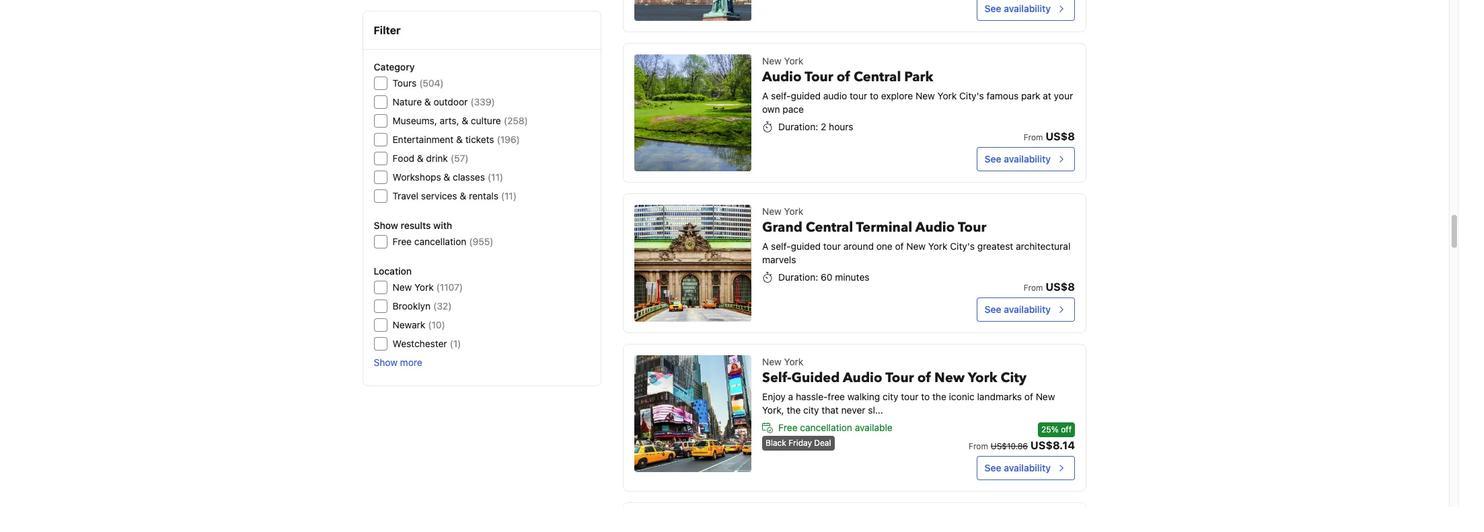 Task type: locate. For each thing, give the bounding box(es) containing it.
2 see from the top
[[985, 153, 1001, 165]]

2 show from the top
[[374, 357, 398, 369]]

self- up own in the right top of the page
[[771, 90, 791, 102]]

to left explore
[[870, 90, 879, 102]]

4 see from the top
[[985, 463, 1001, 474]]

duration: 60 minutes
[[778, 272, 870, 283]]

(32)
[[434, 301, 452, 312]]

0 vertical spatial us$8
[[1046, 131, 1075, 143]]

2 availability from the top
[[1004, 153, 1051, 165]]

cancellation for available
[[800, 423, 852, 434]]

city's inside new york grand central terminal audio tour a self-guided tour around one of new york city's greatest architectural marvels
[[950, 241, 975, 252]]

central inside new york grand central terminal audio tour a self-guided tour around one of new york city's greatest architectural marvels
[[806, 219, 853, 237]]

2 guided from the top
[[791, 241, 821, 252]]

0 horizontal spatial the
[[787, 405, 801, 416]]

audio up walking
[[843, 369, 882, 388]]

tour right the audio
[[850, 90, 867, 102]]

to left iconic
[[921, 392, 930, 403]]

from us$8 down at
[[1024, 131, 1075, 143]]

duration: for grand
[[778, 272, 818, 283]]

1 self- from the top
[[771, 90, 791, 102]]

tour inside new york audio tour of central park a self-guided audio tour to explore new york city's famous park at your own pace
[[805, 68, 833, 86]]

1 horizontal spatial free
[[778, 423, 798, 434]]

york,
[[762, 405, 784, 416]]

travel services & rentals (11)
[[393, 190, 517, 202]]

food & drink (57)
[[393, 153, 469, 164]]

0 vertical spatial free
[[393, 236, 412, 248]]

3 availability from the top
[[1004, 304, 1051, 316]]

audio inside new york audio tour of central park a self-guided audio tour to explore new york city's famous park at your own pace
[[762, 68, 802, 86]]

1 vertical spatial duration:
[[778, 272, 818, 283]]

us$8 down "your" on the top of page
[[1046, 131, 1075, 143]]

guided
[[791, 90, 821, 102], [791, 241, 821, 252]]

1 vertical spatial central
[[806, 219, 853, 237]]

us$10.86
[[991, 442, 1028, 452]]

guided up marvels
[[791, 241, 821, 252]]

from inside 25% off from us$10.86 us$8.14
[[969, 442, 988, 452]]

filter
[[374, 24, 401, 36]]

0 horizontal spatial to
[[870, 90, 879, 102]]

tour right walking
[[901, 392, 919, 403]]

0 horizontal spatial cancellation
[[415, 236, 467, 248]]

arts,
[[440, 115, 460, 126]]

a up own in the right top of the page
[[762, 90, 769, 102]]

from us$8 for park
[[1024, 131, 1075, 143]]

2 vertical spatial audio
[[843, 369, 882, 388]]

1 vertical spatial tour
[[823, 241, 841, 252]]

friday
[[789, 439, 812, 449]]

0 horizontal spatial audio
[[762, 68, 802, 86]]

0 vertical spatial to
[[870, 90, 879, 102]]

1 horizontal spatial audio
[[843, 369, 882, 388]]

0 vertical spatial city's
[[959, 90, 984, 102]]

show for show results with
[[374, 220, 399, 231]]

city
[[1001, 369, 1027, 388]]

workshops
[[393, 172, 441, 183]]

1 vertical spatial self-
[[771, 241, 791, 252]]

guided inside new york grand central terminal audio tour a self-guided tour around one of new york city's greatest architectural marvels
[[791, 241, 821, 252]]

0 vertical spatial show
[[374, 220, 399, 231]]

cancellation up 'deal'
[[800, 423, 852, 434]]

show left results
[[374, 220, 399, 231]]

0 vertical spatial guided
[[791, 90, 821, 102]]

0 vertical spatial self-
[[771, 90, 791, 102]]

city up sl... on the bottom right
[[883, 392, 898, 403]]

a inside new york grand central terminal audio tour a self-guided tour around one of new york city's greatest architectural marvels
[[762, 241, 769, 252]]

free cancellation available
[[778, 423, 893, 434]]

the
[[932, 392, 946, 403], [787, 405, 801, 416]]

see for grand central terminal audio tour
[[985, 304, 1001, 316]]

duration:
[[778, 121, 818, 133], [778, 272, 818, 283]]

& for outdoor
[[425, 96, 431, 108]]

grand central terminal audio tour image
[[634, 205, 752, 322]]

1 horizontal spatial cancellation
[[800, 423, 852, 434]]

a up marvels
[[762, 241, 769, 252]]

to inside new york self-guided audio tour of new york city enjoy a hassle-free walking city tour to the iconic landmarks of new york, the city that never sl...
[[921, 392, 930, 403]]

(504)
[[420, 77, 444, 89]]

that
[[822, 405, 839, 416]]

show left more on the left bottom
[[374, 357, 398, 369]]

& up (57)
[[457, 134, 463, 145]]

more
[[400, 357, 423, 369]]

1 duration: from the top
[[778, 121, 818, 133]]

show results with
[[374, 220, 453, 231]]

2 duration: from the top
[[778, 272, 818, 283]]

1 see from the top
[[985, 3, 1001, 14]]

1 vertical spatial free
[[778, 423, 798, 434]]

new up the grand
[[762, 206, 782, 217]]

2 from us$8 from the top
[[1024, 281, 1075, 293]]

hours
[[829, 121, 853, 133]]

audio
[[762, 68, 802, 86], [916, 219, 955, 237], [843, 369, 882, 388]]

3 see availability from the top
[[985, 304, 1051, 316]]

tour up available
[[885, 369, 914, 388]]

see for self-guided audio tour of new york city
[[985, 463, 1001, 474]]

(11) up rentals at the top
[[488, 172, 504, 183]]

0 horizontal spatial tour
[[823, 241, 841, 252]]

2 a from the top
[[762, 241, 769, 252]]

0 horizontal spatial central
[[806, 219, 853, 237]]

4 see availability from the top
[[985, 463, 1051, 474]]

classes
[[453, 172, 485, 183]]

from us$8
[[1024, 131, 1075, 143], [1024, 281, 1075, 293]]

the down a
[[787, 405, 801, 416]]

1 horizontal spatial tour
[[850, 90, 867, 102]]

2 see availability from the top
[[985, 153, 1051, 165]]

show more
[[374, 357, 423, 369]]

york up landmarks
[[968, 369, 997, 388]]

1 vertical spatial audio
[[916, 219, 955, 237]]

1 vertical spatial us$8
[[1046, 281, 1075, 293]]

0 vertical spatial tour
[[805, 68, 833, 86]]

free for free cancellation (955)
[[393, 236, 412, 248]]

availability
[[1004, 3, 1051, 14], [1004, 153, 1051, 165], [1004, 304, 1051, 316], [1004, 463, 1051, 474]]

off
[[1061, 425, 1072, 435]]

1 vertical spatial guided
[[791, 241, 821, 252]]

self- up marvels
[[771, 241, 791, 252]]

self-
[[762, 369, 792, 388]]

self- for grand central terminal audio tour
[[771, 241, 791, 252]]

deal
[[814, 439, 831, 449]]

new down park
[[916, 90, 935, 102]]

guided inside new york audio tour of central park a self-guided audio tour to explore new york city's famous park at your own pace
[[791, 90, 821, 102]]

central up explore
[[854, 68, 901, 86]]

city's
[[959, 90, 984, 102], [950, 241, 975, 252]]

us$8
[[1046, 131, 1075, 143], [1046, 281, 1075, 293]]

tours
[[393, 77, 417, 89]]

results
[[401, 220, 431, 231]]

westchester (1)
[[393, 338, 461, 350]]

&
[[425, 96, 431, 108], [462, 115, 469, 126], [457, 134, 463, 145], [417, 153, 424, 164], [444, 172, 451, 183], [460, 190, 467, 202]]

1 vertical spatial tour
[[958, 219, 987, 237]]

1 vertical spatial cancellation
[[800, 423, 852, 434]]

1 vertical spatial city's
[[950, 241, 975, 252]]

& up travel services & rentals (11) on the top
[[444, 172, 451, 183]]

new up own in the right top of the page
[[762, 55, 782, 67]]

1 a from the top
[[762, 90, 769, 102]]

0 vertical spatial cancellation
[[415, 236, 467, 248]]

2 horizontal spatial tour
[[958, 219, 987, 237]]

show
[[374, 220, 399, 231], [374, 357, 398, 369]]

terminal
[[856, 219, 912, 237]]

sl...
[[868, 405, 883, 416]]

of inside new york audio tour of central park a self-guided audio tour to explore new york city's famous park at your own pace
[[837, 68, 850, 86]]

guided up pace
[[791, 90, 821, 102]]

audio inside new york grand central terminal audio tour a self-guided tour around one of new york city's greatest architectural marvels
[[916, 219, 955, 237]]

show inside button
[[374, 357, 398, 369]]

to inside new york audio tour of central park a self-guided audio tour to explore new york city's famous park at your own pace
[[870, 90, 879, 102]]

free for free cancellation available
[[778, 423, 798, 434]]

from us$8 down architectural at right top
[[1024, 281, 1075, 293]]

2 self- from the top
[[771, 241, 791, 252]]

tour
[[850, 90, 867, 102], [823, 241, 841, 252], [901, 392, 919, 403]]

tours (504)
[[393, 77, 444, 89]]

cancellation down with
[[415, 236, 467, 248]]

3 see from the top
[[985, 304, 1001, 316]]

of
[[837, 68, 850, 86], [895, 241, 904, 252], [917, 369, 931, 388], [1025, 392, 1033, 403]]

2 horizontal spatial audio
[[916, 219, 955, 237]]

pace
[[783, 104, 804, 115]]

0 vertical spatial tour
[[850, 90, 867, 102]]

0 vertical spatial duration:
[[778, 121, 818, 133]]

2 vertical spatial tour
[[901, 392, 919, 403]]

self-guided audio tour of new york city image
[[634, 356, 752, 473]]

self- inside new york grand central terminal audio tour a self-guided tour around one of new york city's greatest architectural marvels
[[771, 241, 791, 252]]

& left drink
[[417, 153, 424, 164]]

(11)
[[488, 172, 504, 183], [501, 190, 517, 202]]

1 vertical spatial from
[[1024, 283, 1043, 293]]

central up around
[[806, 219, 853, 237]]

0 vertical spatial city
[[883, 392, 898, 403]]

(11) right rentals at the top
[[501, 190, 517, 202]]

2 horizontal spatial tour
[[901, 392, 919, 403]]

westchester
[[393, 338, 447, 350]]

1 vertical spatial from us$8
[[1024, 281, 1075, 293]]

from left 'us$10.86'
[[969, 442, 988, 452]]

us$8 for grand central terminal audio tour
[[1046, 281, 1075, 293]]

the left iconic
[[932, 392, 946, 403]]

1 horizontal spatial tour
[[885, 369, 914, 388]]

free down show results with
[[393, 236, 412, 248]]

4 availability from the top
[[1004, 463, 1051, 474]]

york
[[784, 55, 803, 67], [938, 90, 957, 102], [784, 206, 803, 217], [928, 241, 948, 252], [415, 282, 434, 293], [784, 357, 803, 368], [968, 369, 997, 388]]

duration: down pace
[[778, 121, 818, 133]]

city's left 'famous'
[[959, 90, 984, 102]]

0 vertical spatial a
[[762, 90, 769, 102]]

free up black friday deal in the bottom right of the page
[[778, 423, 798, 434]]

0 vertical spatial central
[[854, 68, 901, 86]]

1 horizontal spatial city
[[883, 392, 898, 403]]

entertainment
[[393, 134, 454, 145]]

show for show more
[[374, 357, 398, 369]]

0 vertical spatial from
[[1024, 133, 1043, 143]]

from down park
[[1024, 133, 1043, 143]]

city
[[883, 392, 898, 403], [803, 405, 819, 416]]

new down "location"
[[393, 282, 412, 293]]

0 horizontal spatial free
[[393, 236, 412, 248]]

1 horizontal spatial central
[[854, 68, 901, 86]]

1 horizontal spatial the
[[932, 392, 946, 403]]

guided for central
[[791, 241, 821, 252]]

a inside new york audio tour of central park a self-guided audio tour to explore new york city's famous park at your own pace
[[762, 90, 769, 102]]

(10)
[[428, 320, 446, 331]]

tour inside new york self-guided audio tour of new york city enjoy a hassle-free walking city tour to the iconic landmarks of new york, the city that never sl...
[[901, 392, 919, 403]]

free
[[828, 392, 845, 403]]

see
[[985, 3, 1001, 14], [985, 153, 1001, 165], [985, 304, 1001, 316], [985, 463, 1001, 474]]

1 from us$8 from the top
[[1024, 131, 1075, 143]]

hassle-
[[796, 392, 828, 403]]

city down hassle-
[[803, 405, 819, 416]]

from down architectural at right top
[[1024, 283, 1043, 293]]

city's left greatest
[[950, 241, 975, 252]]

1 horizontal spatial to
[[921, 392, 930, 403]]

architectural
[[1016, 241, 1071, 252]]

with
[[434, 220, 453, 231]]

walking
[[847, 392, 880, 403]]

a
[[762, 90, 769, 102], [762, 241, 769, 252]]

0 vertical spatial from us$8
[[1024, 131, 1075, 143]]

2 vertical spatial tour
[[885, 369, 914, 388]]

1 show from the top
[[374, 220, 399, 231]]

self- inside new york audio tour of central park a self-guided audio tour to explore new york city's famous park at your own pace
[[771, 90, 791, 102]]

0 horizontal spatial tour
[[805, 68, 833, 86]]

see availability
[[985, 3, 1051, 14], [985, 153, 1051, 165], [985, 304, 1051, 316], [985, 463, 1051, 474]]

audio right 'terminal'
[[916, 219, 955, 237]]

from us$8 for tour
[[1024, 281, 1075, 293]]

free
[[393, 236, 412, 248], [778, 423, 798, 434]]

0 vertical spatial audio
[[762, 68, 802, 86]]

0 horizontal spatial city
[[803, 405, 819, 416]]

museums, arts, & culture (258)
[[393, 115, 528, 126]]

self-
[[771, 90, 791, 102], [771, 241, 791, 252]]

2
[[821, 121, 826, 133]]

2 us$8 from the top
[[1046, 281, 1075, 293]]

& down (504) at the top left of the page
[[425, 96, 431, 108]]

availability for grand central terminal audio tour
[[1004, 304, 1051, 316]]

1 vertical spatial a
[[762, 241, 769, 252]]

1 us$8 from the top
[[1046, 131, 1075, 143]]

cancellation
[[415, 236, 467, 248], [800, 423, 852, 434]]

1 vertical spatial show
[[374, 357, 398, 369]]

tour left around
[[823, 241, 841, 252]]

1 guided from the top
[[791, 90, 821, 102]]

city's inside new york audio tour of central park a self-guided audio tour to explore new york city's famous park at your own pace
[[959, 90, 984, 102]]

duration: down marvels
[[778, 272, 818, 283]]

us$8 down architectural at right top
[[1046, 281, 1075, 293]]

25% off from us$10.86 us$8.14
[[969, 425, 1075, 452]]

1 vertical spatial to
[[921, 392, 930, 403]]

0 vertical spatial the
[[932, 392, 946, 403]]

black
[[766, 439, 786, 449]]

of inside new york grand central terminal audio tour a self-guided tour around one of new york city's greatest architectural marvels
[[895, 241, 904, 252]]

new york grand central terminal audio tour a self-guided tour around one of new york city's greatest architectural marvels
[[762, 206, 1071, 266]]

greatest
[[977, 241, 1013, 252]]

tour inside new york grand central terminal audio tour a self-guided tour around one of new york city's greatest architectural marvels
[[823, 241, 841, 252]]

york up 'self-'
[[784, 357, 803, 368]]

new up iconic
[[935, 369, 965, 388]]

2 vertical spatial from
[[969, 442, 988, 452]]

audio up own in the right top of the page
[[762, 68, 802, 86]]

duration: for audio
[[778, 121, 818, 133]]

tour up greatest
[[958, 219, 987, 237]]

tour up the audio
[[805, 68, 833, 86]]

duration: 2 hours
[[778, 121, 853, 133]]



Task type: describe. For each thing, give the bounding box(es) containing it.
around
[[844, 241, 874, 252]]

entertainment & tickets (196)
[[393, 134, 520, 145]]

new up 'self-'
[[762, 357, 782, 368]]

own
[[762, 104, 780, 115]]

outdoor
[[434, 96, 468, 108]]

a for audio tour of central park
[[762, 90, 769, 102]]

york right explore
[[938, 90, 957, 102]]

0 vertical spatial (11)
[[488, 172, 504, 183]]

a for grand central terminal audio tour
[[762, 241, 769, 252]]

your
[[1054, 90, 1073, 102]]

see availability link
[[623, 0, 1087, 32]]

a
[[788, 392, 793, 403]]

york right one at the right of page
[[928, 241, 948, 252]]

see availability for self-guided audio tour of new york city
[[985, 463, 1051, 474]]

category
[[374, 61, 415, 73]]

see for audio tour of central park
[[985, 153, 1001, 165]]

& down classes on the top left of page
[[460, 190, 467, 202]]

culture
[[471, 115, 501, 126]]

25%
[[1042, 425, 1059, 435]]

& right arts,
[[462, 115, 469, 126]]

see availability for audio tour of central park
[[985, 153, 1051, 165]]

drink
[[426, 153, 448, 164]]

availability for audio tour of central park
[[1004, 153, 1051, 165]]

museums,
[[393, 115, 438, 126]]

black friday deal
[[766, 439, 831, 449]]

(57)
[[451, 153, 469, 164]]

(1)
[[450, 338, 461, 350]]

(955)
[[470, 236, 494, 248]]

enjoy
[[762, 392, 786, 403]]

audio tour of central park image
[[634, 54, 752, 172]]

audio
[[823, 90, 847, 102]]

iconic
[[949, 392, 975, 403]]

one
[[876, 241, 893, 252]]

& for classes
[[444, 172, 451, 183]]

(196)
[[497, 134, 520, 145]]

available
[[855, 423, 893, 434]]

location
[[374, 266, 412, 277]]

food
[[393, 153, 415, 164]]

audio inside new york self-guided audio tour of new york city enjoy a hassle-free walking city tour to the iconic landmarks of new york, the city that never sl...
[[843, 369, 882, 388]]

landmarks
[[977, 392, 1022, 403]]

york up pace
[[784, 55, 803, 67]]

tour inside new york self-guided audio tour of new york city enjoy a hassle-free walking city tour to the iconic landmarks of new york, the city that never sl...
[[885, 369, 914, 388]]

city's for park
[[959, 90, 984, 102]]

guided for tour
[[791, 90, 821, 102]]

battery park self-guided walking tour image
[[634, 0, 752, 21]]

york up brooklyn (32)
[[415, 282, 434, 293]]

free cancellation (955)
[[393, 236, 494, 248]]

travel
[[393, 190, 419, 202]]

self- for audio tour of central park
[[771, 90, 791, 102]]

nature
[[393, 96, 422, 108]]

nature & outdoor (339)
[[393, 96, 495, 108]]

new york audio tour of central park a self-guided audio tour to explore new york city's famous park at your own pace
[[762, 55, 1073, 115]]

at
[[1043, 90, 1051, 102]]

brooklyn
[[393, 301, 431, 312]]

grand
[[762, 219, 803, 237]]

newark (10)
[[393, 320, 446, 331]]

1 vertical spatial city
[[803, 405, 819, 416]]

new right one at the right of page
[[906, 241, 926, 252]]

city's for tour
[[950, 241, 975, 252]]

60
[[821, 272, 833, 283]]

us$8 for audio tour of central park
[[1046, 131, 1075, 143]]

minutes
[[835, 272, 870, 283]]

from for audio tour of central park
[[1024, 133, 1043, 143]]

explore
[[881, 90, 913, 102]]

& for drink
[[417, 153, 424, 164]]

us$8.14
[[1031, 440, 1075, 452]]

services
[[421, 190, 458, 202]]

(339)
[[471, 96, 495, 108]]

marvels
[[762, 254, 796, 266]]

workshops & classes (11)
[[393, 172, 504, 183]]

tour inside new york audio tour of central park a self-guided audio tour to explore new york city's famous park at your own pace
[[850, 90, 867, 102]]

rentals
[[469, 190, 499, 202]]

1 availability from the top
[[1004, 3, 1051, 14]]

(1107)
[[437, 282, 463, 293]]

never
[[841, 405, 866, 416]]

brooklyn (32)
[[393, 301, 452, 312]]

availability for self-guided audio tour of new york city
[[1004, 463, 1051, 474]]

new up 25%
[[1036, 392, 1055, 403]]

from for grand central terminal audio tour
[[1024, 283, 1043, 293]]

1 vertical spatial (11)
[[501, 190, 517, 202]]

central inside new york audio tour of central park a self-guided audio tour to explore new york city's famous park at your own pace
[[854, 68, 901, 86]]

see availability for grand central terminal audio tour
[[985, 304, 1051, 316]]

york up the grand
[[784, 206, 803, 217]]

cancellation for (955)
[[415, 236, 467, 248]]

park
[[904, 68, 933, 86]]

famous
[[987, 90, 1019, 102]]

1 vertical spatial the
[[787, 405, 801, 416]]

guided
[[792, 369, 840, 388]]

newark
[[393, 320, 426, 331]]

new york (1107)
[[393, 282, 463, 293]]

(258)
[[504, 115, 528, 126]]

1 see availability from the top
[[985, 3, 1051, 14]]

tickets
[[466, 134, 495, 145]]

tour inside new york grand central terminal audio tour a self-guided tour around one of new york city's greatest architectural marvels
[[958, 219, 987, 237]]

new york self-guided audio tour of new york city enjoy a hassle-free walking city tour to the iconic landmarks of new york, the city that never sl...
[[762, 357, 1055, 416]]

show more button
[[374, 357, 423, 370]]

park
[[1021, 90, 1041, 102]]

& for tickets
[[457, 134, 463, 145]]



Task type: vqa. For each thing, say whether or not it's contained in the screenshot.


